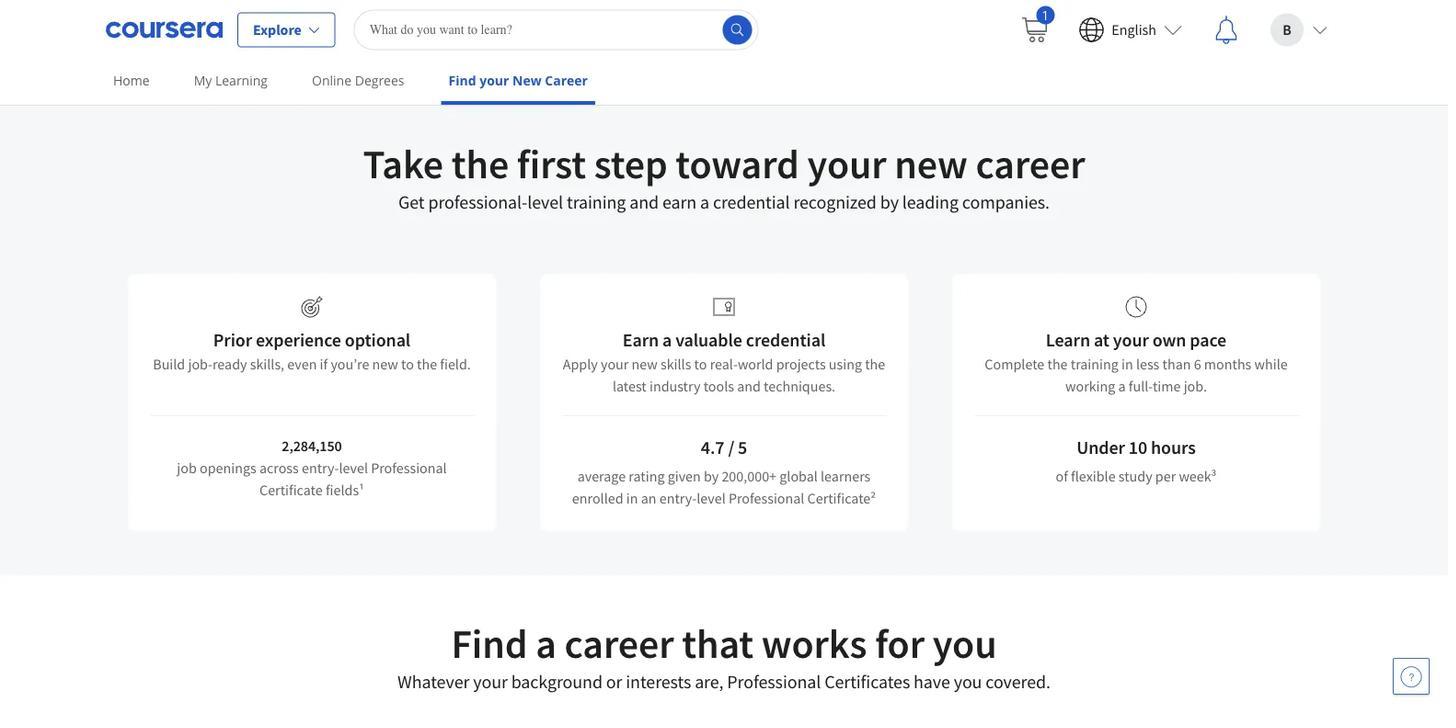 Task type: describe. For each thing, give the bounding box(es) containing it.
prior experience optional build job-ready skills, even if you're new to the field.
[[153, 329, 471, 374]]

hours
[[1151, 437, 1196, 460]]

if
[[320, 355, 328, 374]]

find a career that works for you whatever your background or interests are, professional certificates have you covered.
[[398, 618, 1050, 694]]

across
[[259, 459, 299, 477]]

degrees
[[355, 72, 404, 89]]

a inside earn a valuable credential apply your new skills to real-world projects using the latest industry tools and techniques.
[[662, 329, 672, 352]]

openings
[[200, 459, 256, 477]]

average
[[577, 467, 626, 486]]

that
[[682, 618, 754, 669]]

5
[[738, 437, 747, 460]]

works
[[762, 618, 867, 669]]

200,000+
[[722, 467, 777, 486]]

6
[[1194, 355, 1201, 374]]

skills
[[661, 355, 691, 374]]

and inside take the first step toward your new career get professional-level training and earn a credential recognized by leading companies.
[[629, 191, 659, 214]]

b button
[[1256, 0, 1342, 59]]

an
[[641, 489, 656, 508]]

new
[[512, 72, 542, 89]]

working
[[1065, 377, 1115, 396]]

under 10 hours of flexible study per week³
[[1056, 437, 1217, 486]]

are,
[[695, 671, 724, 694]]

coursera image
[[106, 15, 223, 45]]

world
[[738, 355, 773, 374]]

help center image
[[1400, 666, 1422, 688]]

home
[[113, 72, 150, 89]]

job
[[177, 459, 197, 477]]

even
[[287, 355, 317, 374]]

projects
[[776, 355, 826, 374]]

in inside 4.7 / 5 average rating given by 200,000+ global learners enrolled in an entry-level professional certificate²
[[626, 489, 638, 508]]

full-
[[1129, 377, 1153, 396]]

4.7 / 5 average rating given by 200,000+ global learners enrolled in an entry-level professional certificate²
[[572, 437, 876, 508]]

certificate²
[[807, 489, 876, 508]]

companies.
[[962, 191, 1050, 214]]

0 vertical spatial you
[[933, 618, 997, 669]]

find your new career link
[[441, 60, 595, 105]]

online degrees link
[[305, 60, 412, 101]]

careers
[[125, 17, 174, 35]]

the inside the prior experience optional build job-ready skills, even if you're new to the field.
[[417, 355, 437, 374]]

of
[[1056, 467, 1068, 486]]

/
[[728, 437, 734, 460]]

your inside find a career that works for you whatever your background or interests are, professional certificates have you covered.
[[473, 671, 508, 694]]

learn at your own pace complete the training in less than 6 months while working a full-time job.
[[985, 329, 1288, 396]]

complete
[[985, 355, 1044, 374]]

professional inside 2,284,150 job openings across entry-level professional certificate fields¹
[[371, 459, 447, 477]]

english button
[[1064, 0, 1197, 59]]

per
[[1155, 467, 1176, 486]]

leading
[[902, 191, 959, 214]]

home link
[[106, 60, 157, 101]]

a inside the learn at your own pace complete the training in less than 6 months while working a full-time job.
[[1118, 377, 1126, 396]]

your inside earn a valuable credential apply your new skills to real-world projects using the latest industry tools and techniques.
[[601, 355, 629, 374]]

explore for explore careers
[[74, 17, 122, 35]]

prior
[[213, 329, 252, 352]]

earn a valuable credential apply your new skills to real-world projects using the latest industry tools and techniques.
[[563, 329, 885, 396]]

level inside 4.7 / 5 average rating given by 200,000+ global learners enrolled in an entry-level professional certificate²
[[697, 489, 726, 508]]

optional
[[345, 329, 410, 352]]

study
[[1118, 467, 1152, 486]]

while
[[1254, 355, 1288, 374]]

build
[[153, 355, 185, 374]]

1
[[1042, 6, 1049, 23]]

level inside take the first step toward your new career get professional-level training and earn a credential recognized by leading companies.
[[527, 191, 563, 214]]

4.7
[[701, 437, 724, 460]]

latest
[[613, 377, 647, 396]]

new for apply
[[632, 355, 658, 374]]

shopping cart: 1 item element
[[1020, 6, 1055, 45]]

take the first step toward your new career get professional-level training and earn a credential recognized by leading companies.
[[363, 138, 1085, 214]]

What do you want to learn? text field
[[354, 10, 759, 50]]

b
[[1283, 21, 1291, 39]]

get
[[398, 191, 425, 214]]

learning
[[215, 72, 268, 89]]

tools
[[703, 377, 734, 396]]

own
[[1152, 329, 1186, 352]]

apply
[[563, 355, 598, 374]]

for
[[875, 618, 925, 669]]

job.
[[1184, 377, 1207, 396]]

the inside take the first step toward your new career get professional-level training and earn a credential recognized by leading companies.
[[451, 138, 509, 189]]

week³
[[1179, 467, 1217, 486]]

experience
[[256, 329, 341, 352]]

10
[[1129, 437, 1147, 460]]

my learning
[[194, 72, 268, 89]]

explore button
[[237, 12, 336, 47]]

credential inside take the first step toward your new career get professional-level training and earn a credential recognized by leading companies.
[[713, 191, 790, 214]]

learn
[[1046, 329, 1090, 352]]

online
[[312, 72, 351, 89]]



Task type: vqa. For each thing, say whether or not it's contained in the screenshot.
the valuable
yes



Task type: locate. For each thing, give the bounding box(es) containing it.
2 vertical spatial level
[[697, 489, 726, 508]]

1 vertical spatial credential
[[746, 329, 825, 352]]

1 vertical spatial in
[[626, 489, 638, 508]]

0 vertical spatial find
[[448, 72, 476, 89]]

under
[[1077, 437, 1125, 460]]

global
[[779, 467, 818, 486]]

0 vertical spatial career
[[976, 138, 1085, 189]]

earn
[[662, 191, 697, 214]]

to left real-
[[694, 355, 707, 374]]

training inside the learn at your own pace complete the training in less than 6 months while working a full-time job.
[[1071, 355, 1119, 374]]

in
[[1121, 355, 1133, 374], [626, 489, 638, 508]]

pace
[[1190, 329, 1226, 352]]

career inside take the first step toward your new career get professional-level training and earn a credential recognized by leading companies.
[[976, 138, 1085, 189]]

in left an
[[626, 489, 638, 508]]

or
[[606, 671, 622, 694]]

1 horizontal spatial entry-
[[659, 489, 697, 508]]

and down world
[[737, 377, 761, 396]]

new down optional
[[372, 355, 398, 374]]

the right using
[[865, 355, 885, 374]]

the
[[451, 138, 509, 189], [417, 355, 437, 374], [865, 355, 885, 374], [1047, 355, 1068, 374]]

entry-
[[302, 459, 339, 477], [659, 489, 697, 508]]

1 to from the left
[[401, 355, 414, 374]]

explore left careers
[[74, 17, 122, 35]]

professional
[[371, 459, 447, 477], [729, 489, 804, 508], [727, 671, 821, 694]]

new inside earn a valuable credential apply your new skills to real-world projects using the latest industry tools and techniques.
[[632, 355, 658, 374]]

and
[[629, 191, 659, 214], [737, 377, 761, 396]]

professional-
[[428, 191, 527, 214]]

0 horizontal spatial by
[[704, 467, 719, 486]]

to
[[401, 355, 414, 374], [694, 355, 707, 374]]

to inside the prior experience optional build job-ready skills, even if you're new to the field.
[[401, 355, 414, 374]]

1 vertical spatial career
[[564, 618, 674, 669]]

to down optional
[[401, 355, 414, 374]]

1 horizontal spatial by
[[880, 191, 899, 214]]

explore for explore
[[253, 21, 301, 39]]

explore
[[74, 17, 122, 35], [253, 21, 301, 39]]

in inside the learn at your own pace complete the training in less than 6 months while working a full-time job.
[[1121, 355, 1133, 374]]

your up latest
[[601, 355, 629, 374]]

covered.
[[986, 671, 1050, 694]]

0 vertical spatial by
[[880, 191, 899, 214]]

a right earn at the left top of page
[[700, 191, 709, 214]]

level
[[527, 191, 563, 214], [339, 459, 368, 477], [697, 489, 726, 508]]

certificate
[[259, 481, 323, 500]]

by left leading
[[880, 191, 899, 214]]

the down learn
[[1047, 355, 1068, 374]]

given
[[668, 467, 701, 486]]

by inside take the first step toward your new career get professional-level training and earn a credential recognized by leading companies.
[[880, 191, 899, 214]]

to inside earn a valuable credential apply your new skills to real-world projects using the latest industry tools and techniques.
[[694, 355, 707, 374]]

new for toward
[[894, 138, 968, 189]]

and left earn at the left top of page
[[629, 191, 659, 214]]

less
[[1136, 355, 1159, 374]]

the up professional-
[[451, 138, 509, 189]]

1 vertical spatial you
[[954, 671, 982, 694]]

career inside find a career that works for you whatever your background or interests are, professional certificates have you covered.
[[564, 618, 674, 669]]

0 horizontal spatial career
[[564, 618, 674, 669]]

and inside earn a valuable credential apply your new skills to real-world projects using the latest industry tools and techniques.
[[737, 377, 761, 396]]

interests
[[626, 671, 691, 694]]

1 vertical spatial find
[[451, 618, 528, 669]]

by
[[880, 191, 899, 214], [704, 467, 719, 486]]

a inside find a career that works for you whatever your background or interests are, professional certificates have you covered.
[[536, 618, 556, 669]]

find left new
[[448, 72, 476, 89]]

credential inside earn a valuable credential apply your new skills to real-world projects using the latest industry tools and techniques.
[[746, 329, 825, 352]]

career up 'companies.'
[[976, 138, 1085, 189]]

you're
[[331, 355, 369, 374]]

a left full-
[[1118, 377, 1126, 396]]

career
[[976, 138, 1085, 189], [564, 618, 674, 669]]

by inside 4.7 / 5 average rating given by 200,000+ global learners enrolled in an entry-level professional certificate²
[[704, 467, 719, 486]]

you up have
[[933, 618, 997, 669]]

months
[[1204, 355, 1251, 374]]

2,284,150 job openings across entry-level professional certificate fields¹
[[177, 437, 447, 500]]

1 link
[[1005, 0, 1064, 59]]

find up whatever
[[451, 618, 528, 669]]

professional inside find a career that works for you whatever your background or interests are, professional certificates have you covered.
[[727, 671, 821, 694]]

credential up projects
[[746, 329, 825, 352]]

real-
[[710, 355, 738, 374]]

skills,
[[250, 355, 284, 374]]

you
[[933, 618, 997, 669], [954, 671, 982, 694]]

find for your
[[448, 72, 476, 89]]

level inside 2,284,150 job openings across entry-level professional certificate fields¹
[[339, 459, 368, 477]]

0 vertical spatial in
[[1121, 355, 1133, 374]]

techniques.
[[764, 377, 835, 396]]

my
[[194, 72, 212, 89]]

0 horizontal spatial explore
[[74, 17, 122, 35]]

1 horizontal spatial explore
[[253, 21, 301, 39]]

explore inside explore popup button
[[253, 21, 301, 39]]

training up "working"
[[1071, 355, 1119, 374]]

a inside take the first step toward your new career get professional-level training and earn a credential recognized by leading companies.
[[700, 191, 709, 214]]

entry- down given
[[659, 489, 697, 508]]

the inside earn a valuable credential apply your new skills to real-world projects using the latest industry tools and techniques.
[[865, 355, 885, 374]]

1 vertical spatial and
[[737, 377, 761, 396]]

1 horizontal spatial new
[[632, 355, 658, 374]]

a
[[700, 191, 709, 214], [662, 329, 672, 352], [1118, 377, 1126, 396], [536, 618, 556, 669]]

0 vertical spatial and
[[629, 191, 659, 214]]

explore careers
[[74, 17, 174, 35]]

level up fields¹
[[339, 459, 368, 477]]

explore inside explore careers link
[[74, 17, 122, 35]]

flexible
[[1071, 467, 1116, 486]]

0 vertical spatial entry-
[[302, 459, 339, 477]]

your up less
[[1113, 329, 1149, 352]]

1 horizontal spatial and
[[737, 377, 761, 396]]

new down "earn" at top
[[632, 355, 658, 374]]

training inside take the first step toward your new career get professional-level training and earn a credential recognized by leading companies.
[[567, 191, 626, 214]]

a up skills
[[662, 329, 672, 352]]

online degrees
[[312, 72, 404, 89]]

your left new
[[479, 72, 509, 89]]

0 horizontal spatial entry-
[[302, 459, 339, 477]]

entry- down 2,284,150
[[302, 459, 339, 477]]

earn
[[623, 329, 659, 352]]

training
[[567, 191, 626, 214], [1071, 355, 1119, 374]]

a up background
[[536, 618, 556, 669]]

2 horizontal spatial level
[[697, 489, 726, 508]]

0 horizontal spatial to
[[401, 355, 414, 374]]

2 to from the left
[[694, 355, 707, 374]]

than
[[1162, 355, 1191, 374]]

learners
[[821, 467, 871, 486]]

1 vertical spatial by
[[704, 467, 719, 486]]

training down step
[[567, 191, 626, 214]]

0 horizontal spatial level
[[339, 459, 368, 477]]

1 vertical spatial level
[[339, 459, 368, 477]]

1 horizontal spatial to
[[694, 355, 707, 374]]

my learning link
[[186, 60, 275, 101]]

toward
[[676, 138, 799, 189]]

career up or
[[564, 618, 674, 669]]

your inside take the first step toward your new career get professional-level training and earn a credential recognized by leading companies.
[[807, 138, 886, 189]]

at
[[1094, 329, 1109, 352]]

find
[[448, 72, 476, 89], [451, 618, 528, 669]]

the inside the learn at your own pace complete the training in less than 6 months while working a full-time job.
[[1047, 355, 1068, 374]]

2,284,150
[[282, 437, 342, 455]]

level down first on the top
[[527, 191, 563, 214]]

level down given
[[697, 489, 726, 508]]

0 vertical spatial level
[[527, 191, 563, 214]]

None search field
[[354, 10, 759, 50]]

2 horizontal spatial new
[[894, 138, 968, 189]]

certificates
[[824, 671, 910, 694]]

1 horizontal spatial level
[[527, 191, 563, 214]]

rating
[[629, 467, 665, 486]]

find inside find your new career link
[[448, 72, 476, 89]]

2 vertical spatial professional
[[727, 671, 821, 694]]

1 vertical spatial training
[[1071, 355, 1119, 374]]

0 horizontal spatial in
[[626, 489, 638, 508]]

find for a
[[451, 618, 528, 669]]

credential down toward
[[713, 191, 790, 214]]

in left less
[[1121, 355, 1133, 374]]

entry- inside 4.7 / 5 average rating given by 200,000+ global learners enrolled in an entry-level professional certificate²
[[659, 489, 697, 508]]

1 vertical spatial professional
[[729, 489, 804, 508]]

you right have
[[954, 671, 982, 694]]

first
[[517, 138, 586, 189]]

explore up learning
[[253, 21, 301, 39]]

by right given
[[704, 467, 719, 486]]

the left "field." on the left of page
[[417, 355, 437, 374]]

step
[[594, 138, 668, 189]]

credential
[[713, 191, 790, 214], [746, 329, 825, 352]]

your up recognized
[[807, 138, 886, 189]]

explore careers link
[[44, 4, 203, 48]]

ready
[[212, 355, 247, 374]]

1 horizontal spatial in
[[1121, 355, 1133, 374]]

new up leading
[[894, 138, 968, 189]]

1 horizontal spatial career
[[976, 138, 1085, 189]]

english
[[1112, 21, 1156, 39]]

your right whatever
[[473, 671, 508, 694]]

using
[[829, 355, 862, 374]]

recognized
[[793, 191, 877, 214]]

0 horizontal spatial and
[[629, 191, 659, 214]]

1 vertical spatial entry-
[[659, 489, 697, 508]]

have
[[914, 671, 950, 694]]

0 vertical spatial credential
[[713, 191, 790, 214]]

take
[[363, 138, 443, 189]]

whatever
[[398, 671, 469, 694]]

field.
[[440, 355, 471, 374]]

0 horizontal spatial training
[[567, 191, 626, 214]]

professional inside 4.7 / 5 average rating given by 200,000+ global learners enrolled in an entry-level professional certificate²
[[729, 489, 804, 508]]

job-
[[188, 355, 212, 374]]

find your new career
[[448, 72, 588, 89]]

0 vertical spatial training
[[567, 191, 626, 214]]

fields¹
[[326, 481, 364, 500]]

0 horizontal spatial new
[[372, 355, 398, 374]]

time
[[1153, 377, 1181, 396]]

your inside the learn at your own pace complete the training in less than 6 months while working a full-time job.
[[1113, 329, 1149, 352]]

enrolled
[[572, 489, 623, 508]]

your
[[479, 72, 509, 89], [807, 138, 886, 189], [1113, 329, 1149, 352], [601, 355, 629, 374], [473, 671, 508, 694]]

new inside the prior experience optional build job-ready skills, even if you're new to the field.
[[372, 355, 398, 374]]

1 horizontal spatial training
[[1071, 355, 1119, 374]]

entry- inside 2,284,150 job openings across entry-level professional certificate fields¹
[[302, 459, 339, 477]]

new inside take the first step toward your new career get professional-level training and earn a credential recognized by leading companies.
[[894, 138, 968, 189]]

0 vertical spatial professional
[[371, 459, 447, 477]]

find inside find a career that works for you whatever your background or interests are, professional certificates have you covered.
[[451, 618, 528, 669]]

industry
[[649, 377, 701, 396]]

new
[[894, 138, 968, 189], [372, 355, 398, 374], [632, 355, 658, 374]]



